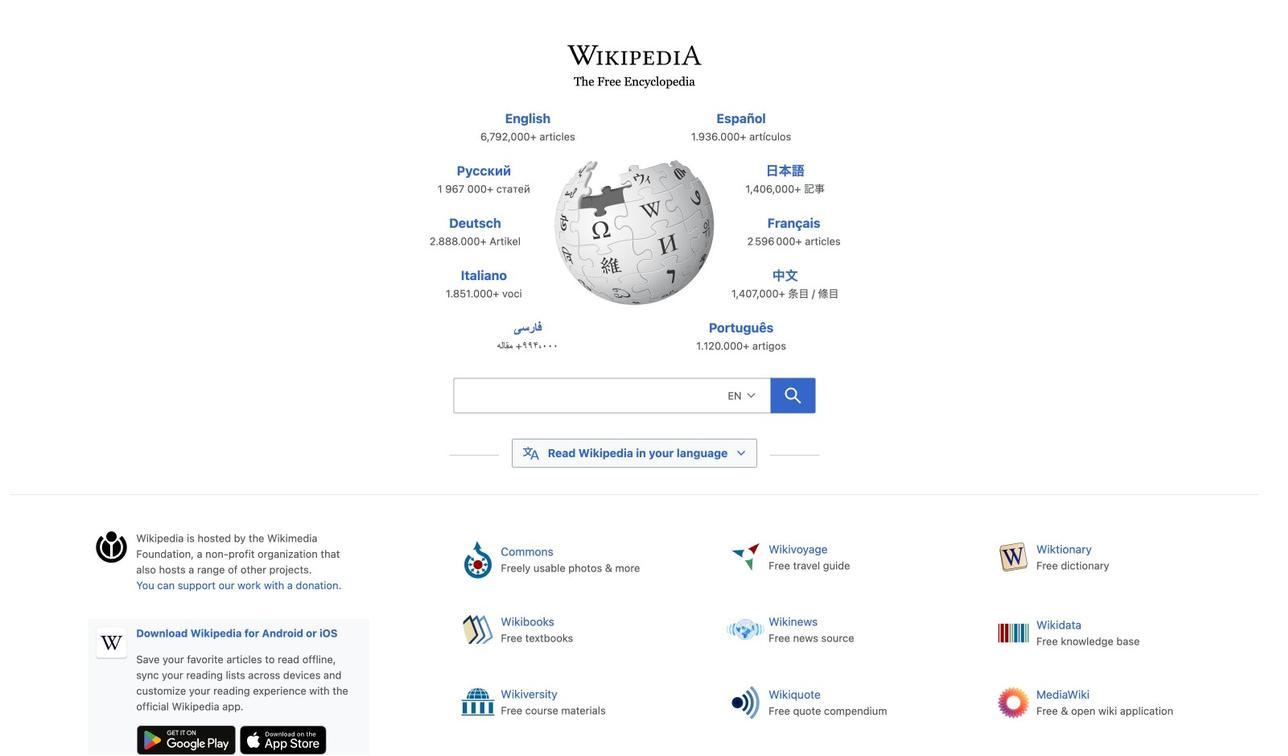 Task type: locate. For each thing, give the bounding box(es) containing it.
None search field
[[454, 378, 771, 414]]

None search field
[[417, 374, 852, 423]]

other projects element
[[447, 530, 1259, 755]]



Task type: describe. For each thing, give the bounding box(es) containing it.
top languages element
[[413, 109, 857, 370]]



